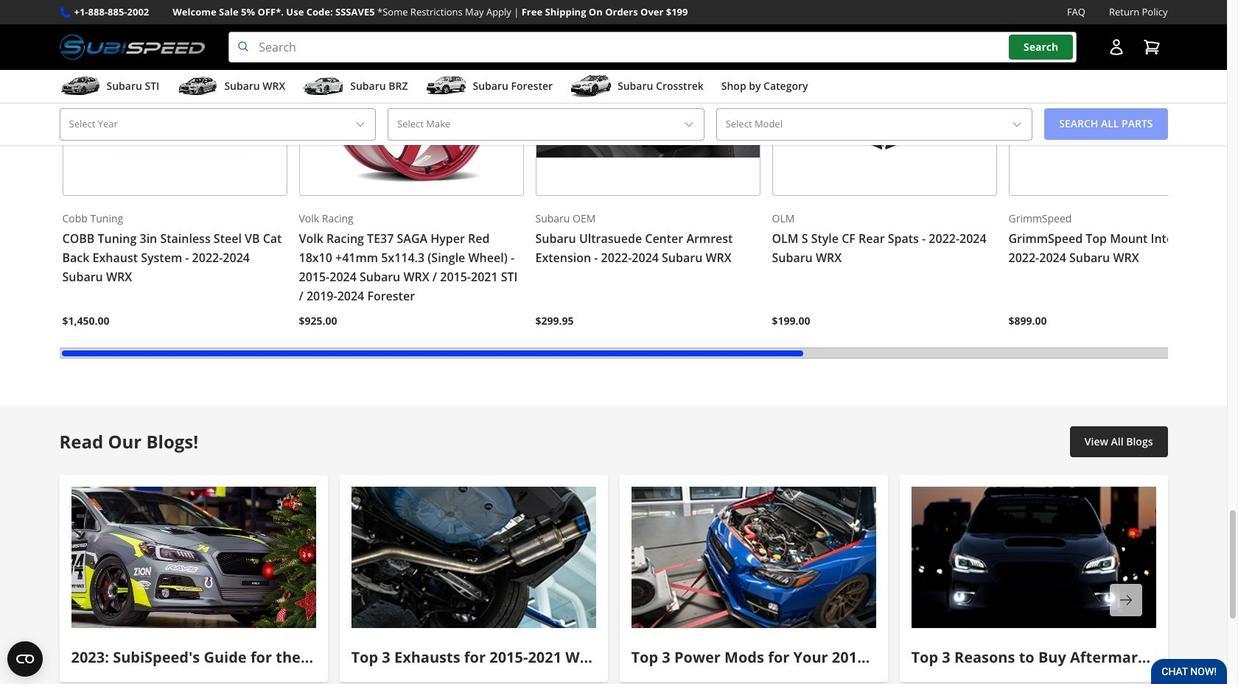 Task type: describe. For each thing, give the bounding box(es) containing it.
a subaru wrx thumbnail image image
[[177, 75, 219, 97]]

select model image
[[1012, 119, 1024, 130]]

subj2010vc001 subaru ultrasuede center armrest extension - 2022+ subaru wrx, image
[[536, 0, 761, 196]]

search input field
[[229, 32, 1077, 63]]

a subaru crosstrek thumbnail image image
[[571, 75, 612, 97]]

cob516100 cobb tuning 3in stainless steel vb cat back exhaust system 22+ subaru wrx, image
[[62, 0, 287, 196]]

wrx/sti interior image
[[71, 488, 316, 629]]

wrx/sti aftermarket light image
[[912, 488, 1156, 629]]

a subaru brz thumbnail image image
[[303, 75, 344, 97]]

grm113049 grimmspeed top mount intercooler 2022+ subaru wrx, image
[[1009, 0, 1234, 196]]



Task type: locate. For each thing, give the bounding box(es) containing it.
Select Make button
[[388, 108, 705, 140]]

select year image
[[355, 119, 366, 130]]

vlkwvdgy41ehr volk te37 saga hyper red 18x10 +41 - 2015+ wrx / 2015+ stix4, image
[[299, 0, 524, 196]]

open widget image
[[7, 642, 43, 678]]

a subaru sti thumbnail image image
[[59, 75, 101, 97]]

button image
[[1108, 38, 1125, 56]]

a subaru forester thumbnail image image
[[426, 75, 467, 97]]

subispeed logo image
[[59, 32, 205, 63]]

select make image
[[683, 119, 695, 130]]

Select Year button
[[59, 108, 376, 140]]

Select Model button
[[716, 108, 1033, 140]]

wrx/sti engine bay image
[[631, 488, 876, 629]]

olmb.47011.1 olm s style carbon fiber rear spats - 2022+ subaru wrx, image
[[772, 0, 997, 196]]

wrx/sti exhaust image
[[351, 488, 596, 629]]



Task type: vqa. For each thing, say whether or not it's contained in the screenshot.
SUBJ2010VC001 Subaru Ultrasuede Center Armrest Extension - 2022+ Subaru WRX, image
yes



